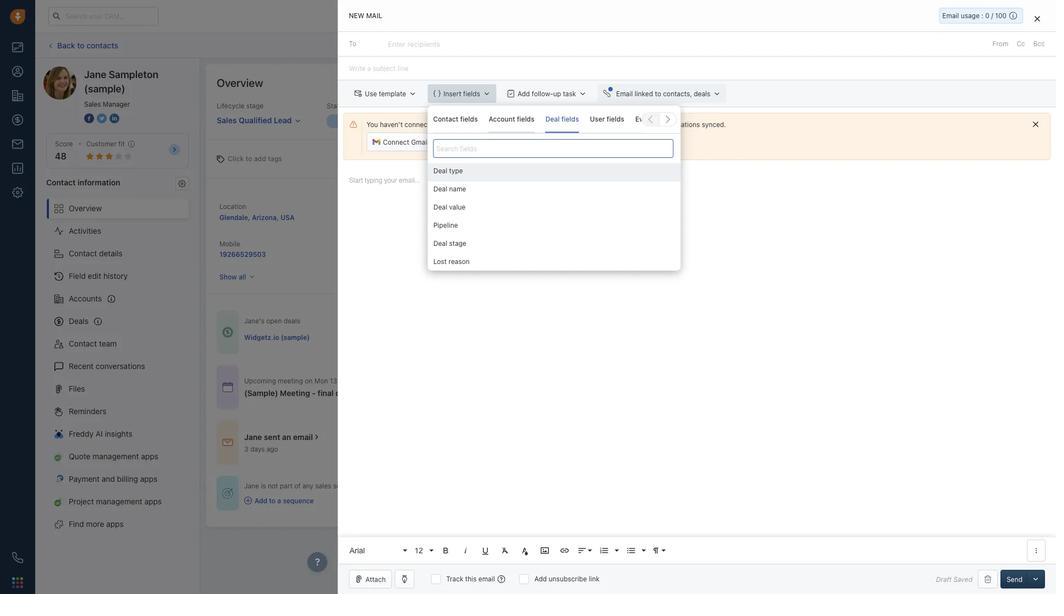 Task type: vqa. For each thing, say whether or not it's contained in the screenshot.


Task type: locate. For each thing, give the bounding box(es) containing it.
container_wx8msf4aqz5i3rn1 image left 'widgetz.io (sample)'
[[222, 327, 233, 338]]

stage for deal stage
[[449, 240, 467, 248]]

contact inside contact fields link
[[433, 115, 459, 123]]

project
[[69, 497, 94, 506]]

deal down 0
[[983, 42, 996, 49]]

management down 'payment and billing apps'
[[96, 497, 142, 506]]

0 vertical spatial stage
[[246, 102, 264, 110]]

0 horizontal spatial connect
[[383, 138, 410, 146]]

apps for find more apps
[[106, 520, 124, 529]]

stage inside 'group'
[[449, 240, 467, 248]]

0 horizontal spatial a
[[278, 497, 281, 505]]

-
[[312, 389, 316, 398]]

the down 23:30 on the bottom
[[401, 389, 413, 398]]

add unsubscribe link
[[535, 576, 600, 583]]

0 vertical spatial overview
[[217, 76, 263, 89]]

application
[[338, 166, 1057, 564]]

container_wx8msf4aqz5i3rn1 image for jane sent an email
[[222, 437, 233, 448]]

email linked to contacts, deals
[[617, 90, 711, 98]]

widgetz.io (sample) link for jane's open deals
[[244, 333, 310, 342]]

a inside add to a sequence link
[[278, 497, 281, 505]]

this
[[466, 576, 477, 583]]

email left usage
[[943, 12, 960, 20]]

2 vertical spatial jane
[[244, 483, 259, 490]]

deal up orlando at the top left
[[433, 240, 447, 248]]

0 vertical spatial a
[[484, 138, 488, 146]]

sales for sales qualified lead
[[217, 116, 237, 125]]

0 horizontal spatial overview
[[69, 204, 102, 213]]

1 horizontal spatial 2023
[[458, 377, 474, 385]]

dialog
[[338, 0, 1057, 595]]

arizona,
[[252, 214, 279, 221]]

mon
[[315, 377, 328, 385]]

show all
[[220, 273, 246, 281]]

container_wx8msf4aqz5i3rn1 image for jane's open deals
[[222, 327, 233, 338]]

1 vertical spatial widgetz.io (sample) link
[[244, 333, 310, 342]]

0 horizontal spatial email
[[293, 433, 313, 442]]

connect inside button
[[456, 138, 483, 146]]

to right linked
[[655, 90, 662, 98]]

insights
[[105, 430, 133, 439]]

0 horizontal spatial 2023
[[355, 377, 371, 385]]

1 vertical spatial a
[[278, 497, 281, 505]]

location glendale, arizona, usa
[[220, 203, 295, 221]]

contact fields link
[[433, 105, 478, 133]]

2 vertical spatial email
[[479, 576, 495, 583]]

(sample) up sales manager
[[84, 83, 125, 94]]

widgetz.io down jane's
[[244, 334, 279, 341]]

nov, right 13 at bottom left
[[339, 377, 353, 385]]

new inside "dialog"
[[349, 12, 365, 20]]

0 horizontal spatial the
[[401, 389, 413, 398]]

field
[[69, 272, 86, 281]]

twitter circled image
[[97, 112, 107, 124]]

1 vertical spatial container_wx8msf4aqz5i3rn1 image
[[222, 437, 233, 448]]

2 vertical spatial container_wx8msf4aqz5i3rn1 image
[[244, 497, 252, 505]]

0 vertical spatial email
[[518, 138, 535, 146]]

fields for user fields
[[607, 115, 625, 123]]

0 horizontal spatial accounts
[[69, 294, 102, 303]]

usage
[[962, 12, 980, 20]]

0 vertical spatial deal
[[983, 42, 996, 49]]

new link
[[327, 115, 446, 128]]

container_wx8msf4aqz5i3rn1 image left add to a sequence
[[244, 497, 252, 505]]

1 vertical spatial widgetz.io
[[244, 334, 279, 341]]

meeting
[[280, 389, 310, 398]]

orlando
[[430, 251, 456, 258]]

1 horizontal spatial deal
[[983, 42, 996, 49]]

1 horizontal spatial new
[[383, 118, 397, 125]]

1 vertical spatial accounts
[[69, 294, 102, 303]]

1 horizontal spatial connect
[[456, 138, 483, 146]]

jane down contacts
[[84, 68, 106, 80]]

deal
[[983, 42, 996, 49], [415, 389, 430, 398]]

more misc image
[[1032, 546, 1042, 556]]

(sample) for widgetz.io
[[450, 213, 479, 221]]

1 horizontal spatial accounts
[[413, 202, 442, 209]]

2 horizontal spatial email
[[518, 138, 535, 146]]

lost
[[433, 258, 447, 266]]

apps right more
[[106, 520, 124, 529]]

deal left "name"
[[433, 185, 447, 193]]

insert fields button
[[428, 84, 497, 103]]

1 vertical spatial overview
[[69, 204, 102, 213]]

nov, right 15
[[442, 377, 456, 385]]

1 vertical spatial new
[[383, 118, 397, 125]]

0 horizontal spatial conversations
[[96, 362, 145, 371]]

deals right open
[[284, 317, 301, 325]]

1 horizontal spatial overview
[[217, 76, 263, 89]]

deal left "value"
[[433, 203, 447, 211]]

connect inside button
[[383, 138, 410, 146]]

1 vertical spatial email
[[293, 433, 313, 442]]

team
[[99, 339, 117, 348]]

manager
[[103, 100, 130, 108]]

sales qualified lead
[[217, 116, 292, 125]]

payment
[[69, 475, 100, 484]]

to left wed
[[409, 377, 416, 385]]

deals right contacts,
[[694, 90, 711, 98]]

2 vertical spatial sales
[[413, 240, 430, 248]]

management for project
[[96, 497, 142, 506]]

jane left is
[[244, 483, 259, 490]]

1 vertical spatial deal
[[415, 389, 430, 398]]

1 horizontal spatial deals
[[694, 90, 711, 98]]

container_wx8msf4aqz5i3rn1 image
[[222, 327, 233, 338], [222, 437, 233, 448], [244, 497, 252, 505]]

deal fields
[[546, 115, 579, 123]]

2023
[[355, 377, 371, 385], [458, 377, 474, 385]]

new right you
[[383, 118, 397, 125]]

customize overview button
[[955, 75, 1040, 90]]

to inside add to a sequence link
[[269, 497, 276, 505]]

connect a different email
[[456, 138, 535, 146]]

meeting
[[278, 377, 303, 385]]

email right an
[[293, 433, 313, 442]]

deal left type
[[433, 167, 447, 175]]

contact down "48"
[[46, 178, 76, 187]]

italic (⌘i) image
[[461, 546, 471, 556]]

overview
[[217, 76, 263, 89], [69, 204, 102, 213]]

new for new
[[383, 118, 397, 125]]

conversations right your
[[657, 121, 701, 128]]

accounts up the deals
[[69, 294, 102, 303]]

jane inside the jane sent an email 3 days ago
[[244, 433, 262, 442]]

tags
[[268, 155, 282, 163]]

email inside button
[[518, 138, 535, 146]]

(sample) down open
[[281, 334, 310, 341]]

sales inside "link"
[[217, 116, 237, 125]]

:
[[982, 12, 984, 20]]

a down the not
[[278, 497, 281, 505]]

to inside email linked to contacts, deals "button"
[[655, 90, 662, 98]]

deal down wed
[[415, 389, 430, 398]]

widgetz.io
[[413, 213, 448, 221], [244, 334, 279, 341]]

fields for deal fields
[[562, 115, 579, 123]]

overview up activities
[[69, 204, 102, 213]]

jane
[[84, 68, 106, 80], [244, 433, 262, 442], [244, 483, 259, 490]]

group
[[428, 164, 681, 329]]

0 horizontal spatial widgetz.io
[[244, 334, 279, 341]]

0 vertical spatial accounts
[[413, 202, 442, 209]]

deal inside upcoming meeting on mon 13 nov, 2023 from 23:30 to wed 15 nov, 2023 at 00:00 (sample) meeting - final discussion about the deal
[[415, 389, 430, 398]]

2 container_wx8msf4aqz5i3rn1 image from the top
[[222, 488, 233, 499]]

different
[[490, 138, 516, 146]]

accounts inside accounts widgetz.io (sample)
[[413, 202, 442, 209]]

1 horizontal spatial widgetz.io (sample) link
[[413, 213, 479, 221]]

the left crm.
[[537, 121, 547, 128]]

fields inside dropdown button
[[464, 90, 481, 98]]

0 horizontal spatial widgetz.io (sample) link
[[244, 333, 310, 342]]

0 vertical spatial container_wx8msf4aqz5i3rn1 image
[[222, 327, 233, 338]]

1 vertical spatial (sample)
[[450, 213, 479, 221]]

1 horizontal spatial nov,
[[442, 377, 456, 385]]

freddy ai insights
[[69, 430, 133, 439]]

widgetz.io (sample) link down open
[[244, 333, 310, 342]]

fields for insert fields
[[464, 90, 481, 98]]

container_wx8msf4aqz5i3rn1 image left upcoming
[[222, 382, 233, 393]]

1 vertical spatial stage
[[449, 240, 467, 248]]

to right back
[[77, 41, 85, 50]]

(sample) for sampleton
[[84, 83, 125, 94]]

back
[[57, 41, 75, 50]]

quote management apps
[[69, 452, 158, 461]]

48
[[55, 151, 67, 162]]

0 horizontal spatial sales
[[84, 100, 101, 108]]

deal for deal fields
[[546, 115, 560, 123]]

find more apps
[[69, 520, 124, 529]]

add left follow-
[[518, 90, 530, 97]]

0 vertical spatial jane
[[84, 68, 106, 80]]

send
[[1007, 576, 1023, 584]]

jane sampleton (sample)
[[84, 68, 159, 94]]

insert fields
[[444, 90, 481, 98]]

a left different in the top of the page
[[484, 138, 488, 146]]

billing
[[117, 475, 138, 484]]

the inside upcoming meeting on mon 13 nov, 2023 from 23:30 to wed 15 nov, 2023 at 00:00 (sample) meeting - final discussion about the deal
[[401, 389, 413, 398]]

add left unsubscribe at bottom
[[535, 576, 547, 583]]

event fields link
[[636, 105, 673, 133]]

contact details
[[69, 249, 123, 258]]

container_wx8msf4aqz5i3rn1 image inside add to a sequence link
[[244, 497, 252, 505]]

new mail
[[349, 12, 383, 20]]

linked
[[635, 90, 654, 98]]

arial
[[350, 547, 365, 555]]

group containing deal type
[[428, 164, 681, 329]]

add for add deal
[[969, 42, 981, 49]]

stage up sales qualified lead "link"
[[246, 102, 264, 110]]

0 horizontal spatial email
[[617, 90, 633, 98]]

0 vertical spatial deals
[[694, 90, 711, 98]]

Search fields search field
[[433, 139, 674, 158]]

payment and billing apps
[[69, 475, 158, 484]]

sales manager
[[84, 100, 130, 108]]

2023 up discussion
[[355, 377, 371, 385]]

widgetz.io up the pipeline
[[413, 213, 448, 221]]

bcc
[[1034, 40, 1046, 48]]

attach button
[[349, 570, 392, 589]]

to left the add
[[246, 155, 252, 163]]

container_wx8msf4aqz5i3rn1 image for jane is not part of any sales sequence.
[[222, 488, 233, 499]]

sales
[[84, 100, 101, 108], [217, 116, 237, 125], [413, 240, 430, 248]]

mobile
[[220, 240, 240, 248]]

sales up gary at the top
[[413, 240, 430, 248]]

jane inside "jane sampleton (sample)"
[[84, 68, 106, 80]]

interested button
[[565, 115, 684, 128]]

(sample) inside "jane sampleton (sample)"
[[84, 83, 125, 94]]

deal for deal value
[[433, 203, 447, 211]]

(sample) down "value"
[[450, 213, 479, 221]]

13
[[330, 377, 337, 385]]

sales
[[316, 483, 332, 490]]

to right contacted
[[529, 121, 536, 128]]

contact down insert on the left of the page
[[433, 115, 459, 123]]

on
[[305, 377, 313, 385]]

widgetz.io (sample) link up the pipeline
[[413, 213, 479, 221]]

add inside button
[[969, 42, 981, 49]]

management up 'payment and billing apps'
[[93, 452, 139, 461]]

recent conversations
[[69, 362, 145, 371]]

email image
[[948, 12, 956, 21]]

contacted
[[492, 118, 525, 125]]

stage for lifecycle stage
[[246, 102, 264, 110]]

stage up orlando at the top left
[[449, 240, 467, 248]]

add left from at right top
[[969, 42, 981, 49]]

jane up days
[[244, 433, 262, 442]]

apps for quote management apps
[[141, 452, 158, 461]]

apps down 'payment and billing apps'
[[145, 497, 162, 506]]

0 vertical spatial widgetz.io (sample) link
[[413, 213, 479, 221]]

1 vertical spatial jane
[[244, 433, 262, 442]]

2 horizontal spatial (sample)
[[450, 213, 479, 221]]

insert link (⌘k) image
[[560, 546, 570, 556]]

1 horizontal spatial the
[[537, 121, 547, 128]]

deal stage
[[433, 240, 467, 248]]

email left linked
[[617, 90, 633, 98]]

sales up facebook circled 'icon'
[[84, 100, 101, 108]]

contact for contact fields
[[433, 115, 459, 123]]

1 vertical spatial the
[[401, 389, 413, 398]]

1 horizontal spatial conversations
[[657, 121, 701, 128]]

0 vertical spatial (sample)
[[84, 83, 125, 94]]

Enter recipients text field
[[388, 35, 443, 53]]

1 horizontal spatial widgetz.io
[[413, 213, 448, 221]]

draft
[[937, 576, 952, 583]]

connect down the orlandogary85@gmail.com
[[456, 138, 483, 146]]

container_wx8msf4aqz5i3rn1 image left is
[[222, 488, 233, 499]]

0 horizontal spatial stage
[[246, 102, 264, 110]]

0 vertical spatial management
[[93, 452, 139, 461]]

deal down up
[[546, 115, 560, 123]]

2 horizontal spatial sales
[[413, 240, 430, 248]]

0 horizontal spatial new
[[349, 12, 365, 20]]

0 vertical spatial container_wx8msf4aqz5i3rn1 image
[[222, 382, 233, 393]]

apps up 'payment and billing apps'
[[141, 452, 158, 461]]

event fields
[[636, 115, 673, 123]]

1 vertical spatial container_wx8msf4aqz5i3rn1 image
[[222, 488, 233, 499]]

email for email linked to contacts, deals
[[617, 90, 633, 98]]

(sample) inside accounts widgetz.io (sample)
[[450, 213, 479, 221]]

template
[[379, 90, 407, 98]]

0 horizontal spatial (sample)
[[84, 83, 125, 94]]

1 vertical spatial email
[[617, 90, 633, 98]]

add deal button
[[953, 36, 1002, 55]]

1 horizontal spatial email
[[479, 576, 495, 583]]

1 horizontal spatial email
[[943, 12, 960, 20]]

contact down activities
[[69, 249, 97, 258]]

1 vertical spatial sales
[[217, 116, 237, 125]]

2023 left the at
[[458, 377, 474, 385]]

contact up recent
[[69, 339, 97, 348]]

connect gmail button
[[367, 133, 435, 151]]

0 vertical spatial email
[[943, 12, 960, 20]]

quote
[[69, 452, 91, 461]]

0 horizontal spatial nov,
[[339, 377, 353, 385]]

new left mail
[[349, 12, 365, 20]]

email for different
[[518, 138, 535, 146]]

0 horizontal spatial deal
[[415, 389, 430, 398]]

new for new mail
[[349, 12, 365, 20]]

an
[[282, 433, 291, 442]]

sales down lifecycle
[[217, 116, 237, 125]]

0 vertical spatial conversations
[[657, 121, 701, 128]]

container_wx8msf4aqz5i3rn1 image left 3
[[222, 437, 233, 448]]

Search your CRM... text field
[[48, 7, 159, 26]]

add
[[254, 155, 266, 163]]

(sample)
[[84, 83, 125, 94], [450, 213, 479, 221], [281, 334, 310, 341]]

2 vertical spatial (sample)
[[281, 334, 310, 341]]

a inside connect a different email button
[[484, 138, 488, 146]]

task
[[563, 90, 577, 97]]

email right the this
[[479, 576, 495, 583]]

email right different in the top of the page
[[518, 138, 535, 146]]

1 horizontal spatial a
[[484, 138, 488, 146]]

0 vertical spatial sales
[[84, 100, 101, 108]]

jane's
[[244, 317, 265, 325]]

0 vertical spatial the
[[537, 121, 547, 128]]

conversations down 'team'
[[96, 362, 145, 371]]

phone image
[[12, 553, 23, 564]]

up
[[554, 90, 562, 97]]

0 vertical spatial widgetz.io
[[413, 213, 448, 221]]

1 horizontal spatial sales
[[217, 116, 237, 125]]

to down the not
[[269, 497, 276, 505]]

contact fields
[[433, 115, 478, 123]]

jane for jane is not part of any sales sequence.
[[244, 483, 259, 490]]

accounts up the pipeline
[[413, 202, 442, 209]]

find
[[69, 520, 84, 529]]

container_wx8msf4aqz5i3rn1 image for upcoming meeting on mon 13 nov, 2023 from 23:30 to wed 15 nov, 2023 at 00:00
[[222, 382, 233, 393]]

email inside email linked to contacts, deals "button"
[[617, 90, 633, 98]]

connect left it
[[568, 121, 594, 128]]

draft saved
[[937, 576, 973, 583]]

connect down haven't
[[383, 138, 410, 146]]

email for an
[[293, 433, 313, 442]]

email inside the jane sent an email 3 days ago
[[293, 433, 313, 442]]

lifecycle
[[217, 102, 245, 110]]

deals
[[694, 90, 711, 98], [284, 317, 301, 325]]

1 horizontal spatial stage
[[449, 240, 467, 248]]

add for add to a sequence
[[255, 497, 268, 505]]

add down is
[[255, 497, 268, 505]]

0 horizontal spatial deals
[[284, 317, 301, 325]]

1 vertical spatial management
[[96, 497, 142, 506]]

0 vertical spatial new
[[349, 12, 365, 20]]

stage
[[246, 102, 264, 110], [449, 240, 467, 248]]

overview up lifecycle stage
[[217, 76, 263, 89]]

container_wx8msf4aqz5i3rn1 image
[[222, 382, 233, 393], [222, 488, 233, 499]]

1 container_wx8msf4aqz5i3rn1 image from the top
[[222, 382, 233, 393]]

2 horizontal spatial connect
[[568, 121, 594, 128]]

user fields link
[[590, 105, 625, 133]]



Task type: describe. For each thing, give the bounding box(es) containing it.
location
[[220, 203, 246, 210]]

wed
[[418, 377, 431, 385]]

deal for deal stage
[[433, 240, 447, 248]]

connect for connect a different email
[[456, 138, 483, 146]]

48 button
[[55, 151, 67, 162]]

janesampleton@gmail.com link
[[607, 211, 694, 222]]

connect for connect gmail
[[383, 138, 410, 146]]

lifecycle stage
[[217, 102, 264, 110]]

saved
[[954, 576, 973, 583]]

apps for project management apps
[[145, 497, 162, 506]]

overview
[[1007, 79, 1034, 86]]

jane for jane sent an email 3 days ago
[[244, 433, 262, 442]]

deal for deal name
[[433, 185, 447, 193]]

underline (⌘u) image
[[481, 546, 491, 556]]

contact for contact information
[[46, 178, 76, 187]]

email for email usage : 0 / 100
[[943, 12, 960, 20]]

reminders
[[69, 407, 107, 416]]

connect a different email button
[[440, 133, 541, 151]]

deal inside button
[[983, 42, 996, 49]]

deals
[[69, 317, 89, 326]]

phone element
[[7, 547, 29, 569]]

linkedin circled image
[[110, 112, 119, 124]]

gmail
[[411, 138, 429, 146]]

apps right billing on the left
[[140, 475, 158, 484]]

clear formatting image
[[501, 546, 511, 556]]

to inside upcoming meeting on mon 13 nov, 2023 from 23:30 to wed 15 nov, 2023 at 00:00 (sample) meeting - final discussion about the deal
[[409, 377, 416, 385]]

upcoming
[[244, 377, 276, 385]]

your
[[642, 121, 655, 128]]

fields for event fields
[[655, 115, 673, 123]]

close image
[[1035, 15, 1041, 22]]

2 nov, from the left
[[442, 377, 456, 385]]

add follow-up task
[[518, 90, 577, 97]]

send button
[[1001, 570, 1029, 589]]

23:30
[[389, 377, 408, 385]]

1 vertical spatial deals
[[284, 317, 301, 325]]

00:00
[[484, 377, 503, 385]]

from
[[373, 377, 387, 385]]

customize
[[972, 79, 1005, 86]]

/
[[992, 12, 994, 20]]

add for add follow-up task
[[518, 90, 530, 97]]

email linked to contacts, deals button
[[598, 84, 727, 103]]

user
[[590, 115, 605, 123]]

deals inside "button"
[[694, 90, 711, 98]]

to right "now"
[[617, 121, 623, 128]]

1 horizontal spatial (sample)
[[281, 334, 310, 341]]

12 button
[[411, 540, 435, 562]]

connected
[[405, 121, 438, 128]]

1 vertical spatial conversations
[[96, 362, 145, 371]]

account fields link
[[489, 105, 535, 133]]

19266529503
[[220, 251, 266, 258]]

contact for contact team
[[69, 339, 97, 348]]

glendale,
[[220, 214, 250, 221]]

sales inside sales owner gary orlando
[[413, 240, 430, 248]]

12
[[415, 547, 423, 555]]

open
[[267, 317, 282, 325]]

information
[[78, 178, 120, 187]]

insert image (⌘p) image
[[540, 546, 550, 556]]

bold (⌘b) image
[[441, 546, 451, 556]]

0
[[986, 12, 990, 20]]

glendale, arizona, usa link
[[220, 214, 295, 221]]

email usage : 0 / 100
[[943, 12, 1007, 20]]

mobile 19266529503
[[220, 240, 266, 258]]

text color image
[[520, 546, 530, 556]]

connect gmail
[[383, 138, 429, 146]]

widgetz.io inside accounts widgetz.io (sample)
[[413, 213, 448, 221]]

dialog containing arial
[[338, 0, 1057, 595]]

value
[[449, 203, 466, 211]]

application containing arial
[[338, 166, 1057, 564]]

sales for sales manager
[[84, 100, 101, 108]]

link
[[589, 576, 600, 583]]

unordered list image
[[627, 546, 637, 556]]

contact for contact details
[[69, 249, 97, 258]]

customer
[[86, 140, 117, 148]]

accounts for accounts widgetz.io (sample)
[[413, 202, 442, 209]]

conversations inside "dialog"
[[657, 121, 701, 128]]

ago
[[267, 445, 278, 453]]

add deal
[[969, 42, 996, 49]]

2 2023 from the left
[[458, 377, 474, 385]]

align image
[[578, 546, 588, 556]]

click
[[228, 155, 244, 163]]

widgetz.io (sample)
[[244, 334, 310, 341]]

score
[[55, 140, 73, 148]]

details
[[99, 249, 123, 258]]

accounts for accounts
[[69, 294, 102, 303]]

jane for jane sampleton (sample)
[[84, 68, 106, 80]]

widgetz.io (sample) link for accounts
[[413, 213, 479, 221]]

lead
[[274, 116, 292, 125]]

contacts
[[87, 41, 118, 50]]

account
[[489, 115, 516, 123]]

is
[[261, 483, 266, 490]]

add for add unsubscribe link
[[535, 576, 547, 583]]

fields for contact fields
[[461, 115, 478, 123]]

usa
[[281, 214, 295, 221]]

use template
[[365, 90, 407, 98]]

contacts,
[[664, 90, 693, 98]]

management for quote
[[93, 452, 139, 461]]

mng settings image
[[178, 180, 186, 188]]

at
[[476, 377, 482, 385]]

you haven't connected orlandogary85@gmail.com to the crm. connect it now to keep your conversations synced.
[[367, 121, 727, 128]]

customer fit
[[86, 140, 125, 148]]

Write a subject line text field
[[338, 57, 1057, 80]]

paragraph format image
[[651, 546, 661, 556]]

qualified
[[239, 116, 272, 125]]

discussion
[[336, 389, 375, 398]]

back to contacts
[[57, 41, 118, 50]]

files
[[69, 385, 85, 394]]

it
[[596, 121, 600, 128]]

to
[[349, 40, 357, 48]]

facebook circled image
[[84, 112, 94, 124]]

deal type
[[433, 167, 463, 175]]

track
[[447, 576, 464, 583]]

type
[[449, 167, 463, 175]]

freshworks switcher image
[[12, 578, 23, 589]]

ordered list image
[[600, 546, 610, 556]]

insert
[[444, 90, 462, 98]]

event
[[636, 115, 654, 123]]

click to add tags
[[228, 155, 282, 163]]

3
[[244, 445, 249, 453]]

15
[[433, 377, 440, 385]]

1 2023 from the left
[[355, 377, 371, 385]]

deal for deal type
[[433, 167, 447, 175]]

to inside back to contacts link
[[77, 41, 85, 50]]

sequence.
[[333, 483, 366, 490]]

1 nov, from the left
[[339, 377, 353, 385]]

interested
[[609, 118, 642, 125]]

fields for account fields
[[517, 115, 535, 123]]

field edit history
[[69, 272, 128, 281]]



